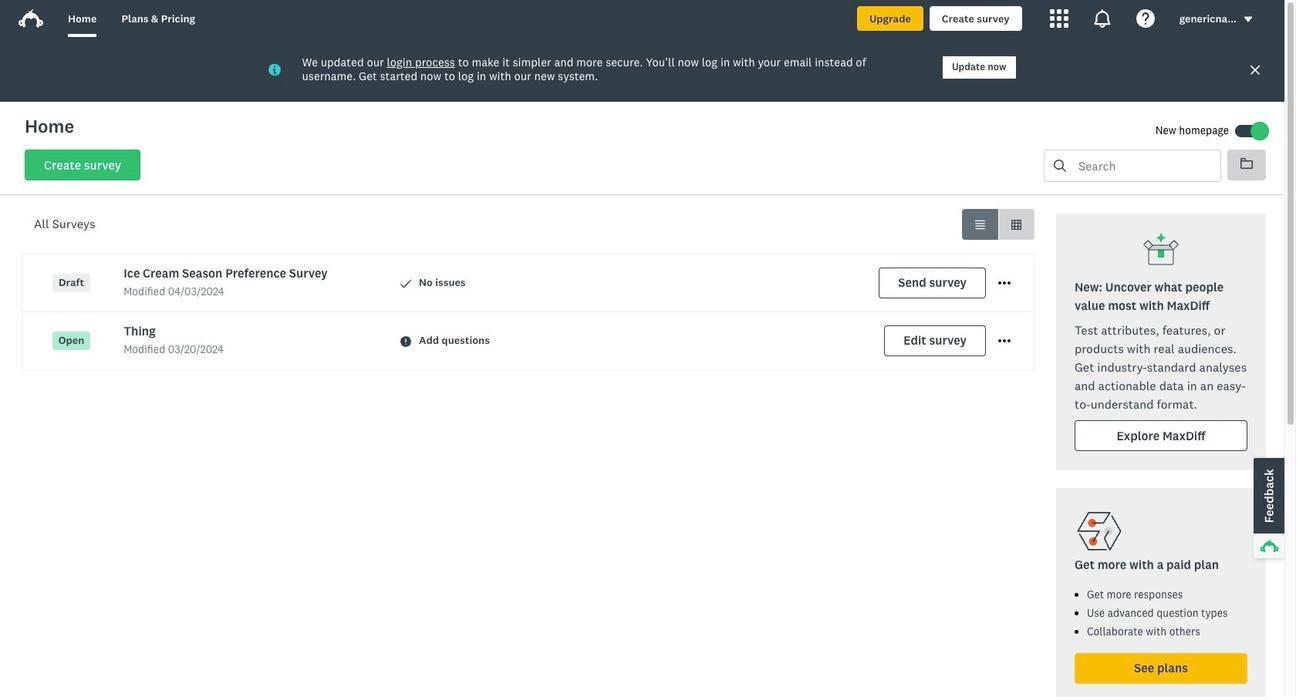 Task type: describe. For each thing, give the bounding box(es) containing it.
folders image
[[1241, 157, 1253, 170]]

no issues image
[[401, 278, 411, 289]]

warning image
[[401, 336, 411, 347]]

1 brand logo image from the top
[[19, 6, 43, 31]]

folders image
[[1241, 158, 1253, 169]]

help icon image
[[1137, 9, 1155, 28]]

x image
[[1250, 63, 1262, 76]]



Task type: vqa. For each thing, say whether or not it's contained in the screenshot.
Dropdown arrow icon
yes



Task type: locate. For each thing, give the bounding box(es) containing it.
3 open menu image from the top
[[999, 335, 1011, 348]]

response based pricing icon image
[[1075, 507, 1125, 556]]

brand logo image
[[19, 6, 43, 31], [19, 9, 43, 28]]

max diff icon image
[[1143, 232, 1180, 269]]

2 brand logo image from the top
[[19, 9, 43, 28]]

products icon image
[[1050, 9, 1069, 28], [1050, 9, 1069, 28]]

group
[[962, 209, 1035, 240]]

1 open menu image from the top
[[999, 277, 1011, 290]]

Search text field
[[1067, 151, 1221, 181]]

dropdown arrow icon image
[[1243, 14, 1254, 25], [1245, 17, 1253, 22]]

open menu image
[[999, 340, 1011, 343]]

search image
[[1054, 160, 1067, 172], [1054, 160, 1067, 172]]

open menu image for warning 'icon'
[[999, 335, 1011, 348]]

open menu image for no issues icon
[[999, 277, 1011, 290]]

notification center icon image
[[1093, 9, 1112, 28]]

open menu image
[[999, 277, 1011, 290], [999, 282, 1011, 285], [999, 335, 1011, 348]]

2 open menu image from the top
[[999, 282, 1011, 285]]



